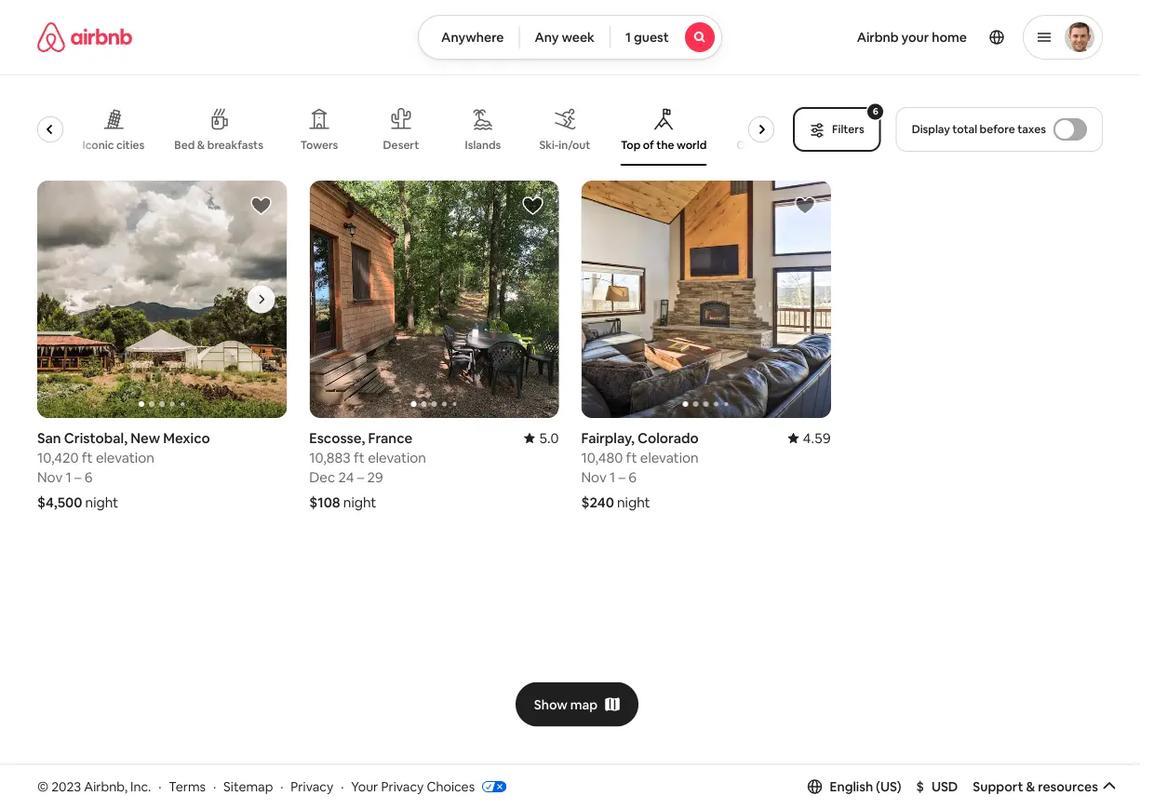 Task type: vqa. For each thing, say whether or not it's contained in the screenshot.
Mexico
yes



Task type: locate. For each thing, give the bounding box(es) containing it.
1 down 10,480
[[610, 468, 616, 486]]

© 2023 airbnb, inc. ·
[[37, 778, 162, 795]]

– inside san cristobal, new mexico 10,420 ft elevation nov 1 – 6 $4,500 night
[[75, 468, 82, 486]]

nov down 10,420
[[37, 468, 63, 486]]

0 horizontal spatial 1
[[66, 468, 72, 486]]

2 nov from the left
[[582, 468, 607, 486]]

1 · from the left
[[158, 778, 162, 795]]

night right $4,500
[[85, 493, 118, 511]]

group for fairplay, colorado
[[582, 181, 831, 418]]

1 inside button
[[626, 29, 631, 46]]

$ usd
[[917, 778, 958, 795]]

top of the world
[[621, 138, 707, 152]]

group
[[0, 93, 833, 166], [37, 181, 287, 418], [309, 181, 559, 418], [582, 181, 831, 418]]

0 horizontal spatial &
[[197, 138, 205, 152]]

0 horizontal spatial ft
[[82, 448, 93, 466]]

taxes
[[1018, 122, 1047, 136]]

elevation
[[96, 448, 154, 466], [368, 448, 426, 466], [640, 448, 699, 466]]

fairplay, colorado 10,480 ft elevation nov 1 – 6 $240 night
[[582, 429, 699, 511]]

2 · from the left
[[213, 778, 216, 795]]

– for nov
[[619, 468, 626, 486]]

night inside escosse, france 10,883 ft elevation dec 24 – 29 $108 night
[[343, 493, 377, 511]]

· left 'privacy' link
[[280, 778, 284, 795]]

elevation for 10,883 ft elevation
[[368, 448, 426, 466]]

· right terms
[[213, 778, 216, 795]]

elevation down colorado
[[640, 448, 699, 466]]

2 horizontal spatial elevation
[[640, 448, 699, 466]]

0 vertical spatial &
[[197, 138, 205, 152]]

group for san cristobal, new mexico
[[37, 181, 287, 418]]

– down 10,420
[[75, 468, 82, 486]]

0 horizontal spatial nov
[[37, 468, 63, 486]]

1 vertical spatial &
[[1027, 778, 1036, 795]]

privacy
[[291, 778, 334, 795], [381, 778, 424, 795]]

choices
[[427, 778, 475, 795]]

night inside fairplay, colorado 10,480 ft elevation nov 1 – 6 $240 night
[[617, 493, 651, 511]]

1 horizontal spatial 6
[[629, 468, 637, 486]]

bed
[[174, 138, 195, 152]]

0 horizontal spatial night
[[85, 493, 118, 511]]

3 night from the left
[[617, 493, 651, 511]]

– right 24 in the bottom of the page
[[357, 468, 364, 486]]

towers
[[300, 138, 338, 152]]

1 ft from the left
[[82, 448, 93, 466]]

10,480
[[582, 448, 623, 466]]

1 horizontal spatial &
[[1027, 778, 1036, 795]]

week
[[562, 29, 595, 46]]

ft inside escosse, france 10,883 ft elevation dec 24 – 29 $108 night
[[354, 448, 365, 466]]

1 – from the left
[[75, 468, 82, 486]]

6 inside san cristobal, new mexico 10,420 ft elevation nov 1 – 6 $4,500 night
[[85, 468, 93, 486]]

ft for 10,480 ft elevation
[[626, 448, 637, 466]]

ft up 24 in the bottom of the page
[[354, 448, 365, 466]]

privacy inside your privacy choices link
[[381, 778, 424, 795]]

ft inside fairplay, colorado 10,480 ft elevation nov 1 – 6 $240 night
[[626, 448, 637, 466]]

2 horizontal spatial night
[[617, 493, 651, 511]]

&
[[197, 138, 205, 152], [1027, 778, 1036, 795]]

resources
[[1038, 778, 1099, 795]]

1 horizontal spatial privacy
[[381, 778, 424, 795]]

ski-in/out
[[540, 138, 591, 152]]

0 horizontal spatial elevation
[[96, 448, 154, 466]]

elevation down new
[[96, 448, 154, 466]]

0 horizontal spatial 6
[[85, 468, 93, 486]]

1 horizontal spatial ft
[[354, 448, 365, 466]]

0 horizontal spatial privacy
[[291, 778, 334, 795]]

terms
[[169, 778, 206, 795]]

night right the $240
[[617, 493, 651, 511]]

escosse,
[[309, 429, 365, 447]]

& right 'bed'
[[197, 138, 205, 152]]

cities
[[116, 138, 145, 152]]

elevation inside escosse, france 10,883 ft elevation dec 24 – 29 $108 night
[[368, 448, 426, 466]]

night down 24 in the bottom of the page
[[343, 493, 377, 511]]

ft
[[82, 448, 93, 466], [354, 448, 365, 466], [626, 448, 637, 466]]

ft right 10,480
[[626, 448, 637, 466]]

4.59 out of 5 average rating image
[[788, 429, 831, 447]]

english
[[830, 778, 874, 795]]

1 horizontal spatial 1
[[610, 468, 616, 486]]

2 ft from the left
[[354, 448, 365, 466]]

3 – from the left
[[619, 468, 626, 486]]

containers
[[0, 138, 53, 152]]

6
[[85, 468, 93, 486], [629, 468, 637, 486]]

1 horizontal spatial elevation
[[368, 448, 426, 466]]

1 horizontal spatial nov
[[582, 468, 607, 486]]

show map
[[534, 696, 598, 713]]

1
[[626, 29, 631, 46], [66, 468, 72, 486], [610, 468, 616, 486]]

add to wishlist: san cristobal, new mexico image
[[250, 195, 272, 217]]

1 horizontal spatial night
[[343, 493, 377, 511]]

add to wishlist: escosse, france image
[[522, 195, 544, 217]]

night inside san cristobal, new mexico 10,420 ft elevation nov 1 – 6 $4,500 night
[[85, 493, 118, 511]]

privacy left your
[[291, 778, 334, 795]]

2 – from the left
[[357, 468, 364, 486]]

before
[[980, 122, 1016, 136]]

1 guest
[[626, 29, 669, 46]]

dec
[[309, 468, 335, 486]]

1 down 10,420
[[66, 468, 72, 486]]

total
[[953, 122, 978, 136]]

ft down cristobal,
[[82, 448, 93, 466]]

2 horizontal spatial ft
[[626, 448, 637, 466]]

1 inside fairplay, colorado 10,480 ft elevation nov 1 – 6 $240 night
[[610, 468, 616, 486]]

usd
[[932, 778, 958, 795]]

elevation inside san cristobal, new mexico 10,420 ft elevation nov 1 – 6 $4,500 night
[[96, 448, 154, 466]]

home
[[932, 29, 967, 46]]

filters
[[833, 122, 865, 136]]

the
[[657, 138, 675, 152]]

· right inc.
[[158, 778, 162, 795]]

2 horizontal spatial 1
[[626, 29, 631, 46]]

nov
[[37, 468, 63, 486], [582, 468, 607, 486]]

ft inside san cristobal, new mexico 10,420 ft elevation nov 1 – 6 $4,500 night
[[82, 448, 93, 466]]

·
[[158, 778, 162, 795], [213, 778, 216, 795], [280, 778, 284, 795], [341, 778, 344, 795]]

of
[[643, 138, 654, 152]]

casas particulares
[[737, 138, 833, 152]]

airbnb your home link
[[846, 18, 979, 57]]

top
[[621, 138, 641, 152]]

& right support
[[1027, 778, 1036, 795]]

1 6 from the left
[[85, 468, 93, 486]]

english (us) button
[[808, 778, 902, 795]]

1 elevation from the left
[[96, 448, 154, 466]]

2 elevation from the left
[[368, 448, 426, 466]]

support & resources
[[973, 778, 1099, 795]]

10,420
[[37, 448, 79, 466]]

2 6 from the left
[[629, 468, 637, 486]]

1 nov from the left
[[37, 468, 63, 486]]

– inside fairplay, colorado 10,480 ft elevation nov 1 – 6 $240 night
[[619, 468, 626, 486]]

elevation inside fairplay, colorado 10,480 ft elevation nov 1 – 6 $240 night
[[640, 448, 699, 466]]

5.0
[[539, 429, 559, 447]]

2 horizontal spatial –
[[619, 468, 626, 486]]

–
[[75, 468, 82, 486], [357, 468, 364, 486], [619, 468, 626, 486]]

6 down cristobal,
[[85, 468, 93, 486]]

1 night from the left
[[85, 493, 118, 511]]

filters button
[[793, 107, 881, 152]]

1 horizontal spatial –
[[357, 468, 364, 486]]

None search field
[[418, 15, 722, 60]]

cristobal,
[[64, 429, 128, 447]]

elevation down france
[[368, 448, 426, 466]]

mexico
[[163, 429, 210, 447]]

nov down 10,480
[[582, 468, 607, 486]]

– inside escosse, france 10,883 ft elevation dec 24 – 29 $108 night
[[357, 468, 364, 486]]

3 elevation from the left
[[640, 448, 699, 466]]

1 left guest
[[626, 29, 631, 46]]

2 privacy from the left
[[381, 778, 424, 795]]

support & resources button
[[973, 778, 1117, 795]]

terms link
[[169, 778, 206, 795]]

night
[[85, 493, 118, 511], [343, 493, 377, 511], [617, 493, 651, 511]]

3 · from the left
[[280, 778, 284, 795]]

ft for 10,883 ft elevation
[[354, 448, 365, 466]]

6 down fairplay,
[[629, 468, 637, 486]]

· left your
[[341, 778, 344, 795]]

san
[[37, 429, 61, 447]]

privacy right your
[[381, 778, 424, 795]]

airbnb your home
[[857, 29, 967, 46]]

2 night from the left
[[343, 493, 377, 511]]

– down 10,480
[[619, 468, 626, 486]]

3 ft from the left
[[626, 448, 637, 466]]

1 inside san cristobal, new mexico 10,420 ft elevation nov 1 – 6 $4,500 night
[[66, 468, 72, 486]]

29
[[367, 468, 383, 486]]

0 horizontal spatial –
[[75, 468, 82, 486]]

display total before taxes
[[912, 122, 1047, 136]]



Task type: describe. For each thing, give the bounding box(es) containing it.
show
[[534, 696, 568, 713]]

any
[[535, 29, 559, 46]]

display total before taxes button
[[896, 107, 1103, 152]]

islands
[[465, 138, 501, 152]]

your
[[902, 29, 930, 46]]

24
[[338, 468, 354, 486]]

casas
[[737, 138, 768, 152]]

sitemap
[[224, 778, 273, 795]]

5.0 out of 5 average rating image
[[524, 429, 559, 447]]

1 guest button
[[610, 15, 722, 60]]

bed & breakfasts
[[174, 138, 263, 152]]

& for resources
[[1027, 778, 1036, 795]]

sitemap link
[[224, 778, 273, 795]]

map
[[571, 696, 598, 713]]

nov inside fairplay, colorado 10,480 ft elevation nov 1 – 6 $240 night
[[582, 468, 607, 486]]

4.59
[[803, 429, 831, 447]]

your privacy choices link
[[351, 778, 507, 796]]

france
[[368, 429, 413, 447]]

colorado
[[638, 429, 699, 447]]

group containing iconic cities
[[0, 93, 833, 166]]

iconic cities
[[82, 138, 145, 152]]

escosse, france 10,883 ft elevation dec 24 – 29 $108 night
[[309, 429, 426, 511]]

1 privacy from the left
[[291, 778, 334, 795]]

iconic
[[82, 138, 114, 152]]

– for dec
[[357, 468, 364, 486]]

display
[[912, 122, 950, 136]]

san cristobal, new mexico 10,420 ft elevation nov 1 – 6 $4,500 night
[[37, 429, 210, 511]]

& for breakfasts
[[197, 138, 205, 152]]

6 inside fairplay, colorado 10,480 ft elevation nov 1 – 6 $240 night
[[629, 468, 637, 486]]

world
[[677, 138, 707, 152]]

©
[[37, 778, 49, 795]]

terms · sitemap · privacy
[[169, 778, 334, 795]]

english (us)
[[830, 778, 902, 795]]

any week button
[[519, 15, 611, 60]]

guest
[[634, 29, 669, 46]]

10,883
[[309, 448, 351, 466]]

group for escosse, france
[[309, 181, 559, 418]]

ski-
[[540, 138, 559, 152]]

night for $108
[[343, 493, 377, 511]]

2023
[[51, 778, 81, 795]]

nov inside san cristobal, new mexico 10,420 ft elevation nov 1 – 6 $4,500 night
[[37, 468, 63, 486]]

$4,500
[[37, 493, 82, 511]]

profile element
[[745, 0, 1103, 74]]

4 · from the left
[[341, 778, 344, 795]]

new
[[130, 429, 160, 447]]

$240
[[582, 493, 614, 511]]

particulares
[[770, 138, 833, 152]]

(us)
[[876, 778, 902, 795]]

your
[[351, 778, 378, 795]]

elevation for 10,480 ft elevation
[[640, 448, 699, 466]]

your privacy choices
[[351, 778, 475, 795]]

breakfasts
[[207, 138, 263, 152]]

show map button
[[516, 682, 639, 727]]

anywhere
[[441, 29, 504, 46]]

add to wishlist: fairplay, colorado image
[[794, 195, 816, 217]]

in/out
[[559, 138, 591, 152]]

night for $240
[[617, 493, 651, 511]]

privacy link
[[291, 778, 334, 795]]

any week
[[535, 29, 595, 46]]

$108
[[309, 493, 340, 511]]

fairplay,
[[582, 429, 635, 447]]

support
[[973, 778, 1024, 795]]

airbnb,
[[84, 778, 128, 795]]

airbnb
[[857, 29, 899, 46]]

desert
[[383, 138, 419, 152]]

inc.
[[130, 778, 151, 795]]

none search field containing anywhere
[[418, 15, 722, 60]]

$
[[917, 778, 925, 795]]

anywhere button
[[418, 15, 520, 60]]



